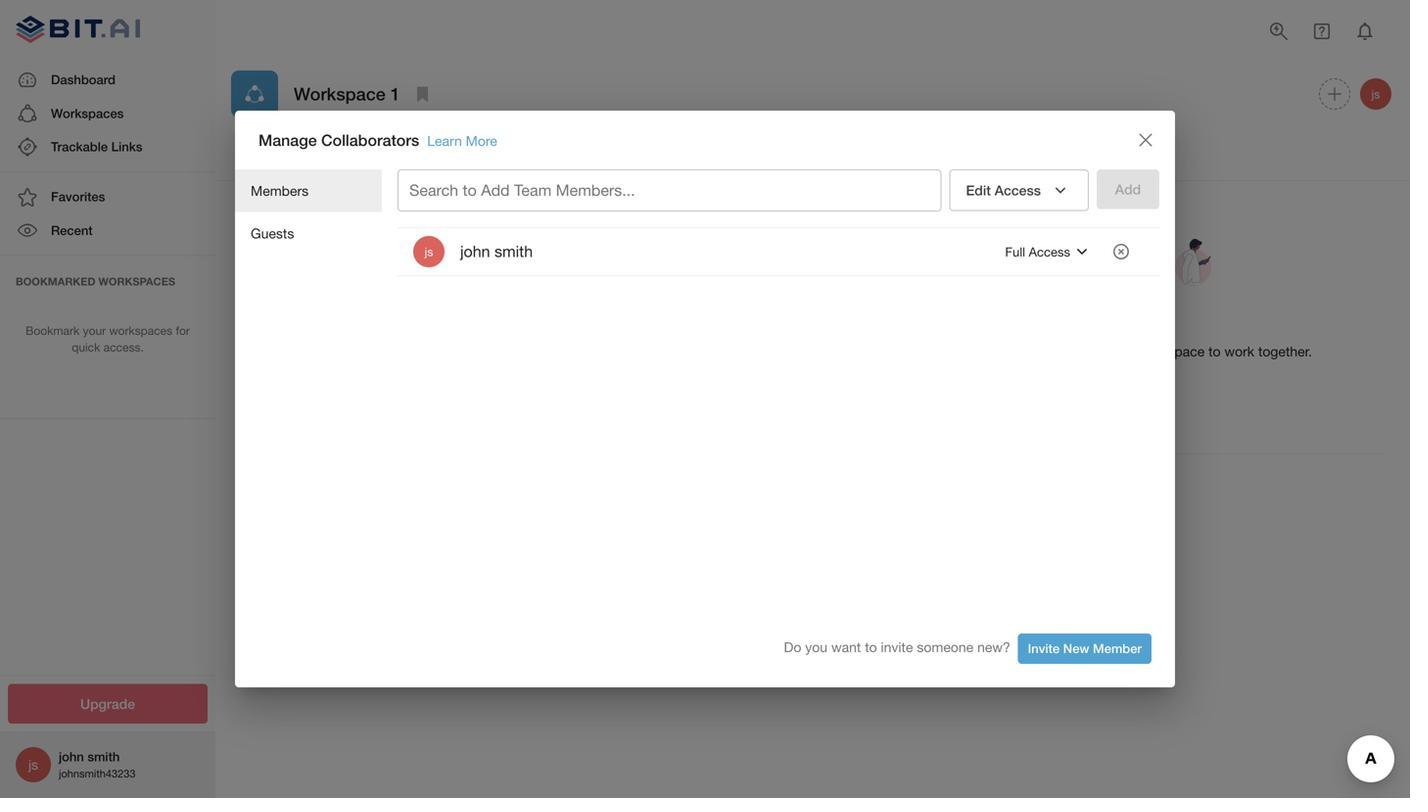 Task type: vqa. For each thing, say whether or not it's contained in the screenshot.
been in the left bottom of the page
no



Task type: describe. For each thing, give the bounding box(es) containing it.
invite
[[1028, 641, 1060, 656]]

favorites button
[[0, 180, 215, 214]]

workspaces
[[51, 106, 124, 121]]

to down the "content library"
[[463, 181, 477, 199]]

johnsmith43233
[[59, 767, 136, 780]]

learn more link
[[427, 133, 497, 149]]

library
[[472, 149, 530, 165]]

dashboard button
[[0, 63, 215, 97]]

john smith johnsmith43233
[[59, 749, 136, 780]]

for
[[176, 324, 190, 337]]

learn
[[427, 133, 462, 149]]

workspace 1
[[294, 83, 400, 104]]

john for john smith
[[460, 242, 490, 261]]

more
[[466, 133, 497, 149]]

together.
[[1258, 343, 1312, 359]]

workspace
[[294, 83, 386, 104]]

documents link
[[231, 133, 388, 180]]

work
[[1225, 343, 1255, 359]]

collaborators
[[1012, 343, 1092, 359]]

edit
[[966, 182, 991, 198]]

your
[[83, 324, 106, 337]]

links
[[111, 139, 142, 154]]

workspaces
[[109, 324, 172, 337]]

dashboard
[[51, 72, 116, 87]]

workspaces
[[98, 275, 175, 288]]

access.
[[103, 340, 144, 354]]

access for edit access
[[995, 182, 1041, 198]]

john smith
[[460, 242, 533, 261]]

tab list containing documents
[[231, 133, 1395, 180]]

guests button
[[235, 212, 382, 255]]

members
[[251, 183, 309, 199]]

favorites
[[51, 189, 105, 204]]

invite
[[881, 639, 913, 655]]

full access button
[[1000, 236, 1099, 267]]

or
[[947, 343, 959, 359]]

edit access button
[[949, 170, 1089, 211]]

1
[[390, 83, 400, 104]]

to right want
[[865, 639, 877, 655]]

upgrade
[[80, 696, 135, 712]]

search
[[409, 181, 458, 199]]

member
[[1093, 641, 1142, 656]]

js button
[[1357, 75, 1395, 113]]

to left this at the top
[[1096, 343, 1108, 359]]

smith for john smith
[[495, 242, 533, 261]]

team
[[514, 181, 552, 199]]



Task type: locate. For each thing, give the bounding box(es) containing it.
0 horizontal spatial john
[[59, 749, 84, 765]]

access inside full access button
[[1029, 244, 1070, 259]]

add inside manage collaborators dialog
[[481, 181, 510, 199]]

access right edit
[[995, 182, 1041, 198]]

0 vertical spatial smith
[[495, 242, 533, 261]]

1 horizontal spatial js
[[425, 245, 433, 259]]

manage collaborators dialog
[[235, 111, 1175, 687]]

0 horizontal spatial js
[[28, 757, 38, 773]]

add or remove collaborators to this workspace to work together.
[[918, 343, 1312, 359]]

smith down search to add team members...
[[495, 242, 533, 261]]

documents
[[266, 149, 353, 165]]

1 horizontal spatial smith
[[495, 242, 533, 261]]

john inside manage collaborators dialog
[[460, 242, 490, 261]]

you
[[805, 639, 828, 655]]

collaborators
[[321, 131, 419, 149]]

upgrade button
[[8, 684, 208, 724]]

full
[[1005, 244, 1025, 259]]

content library link
[[388, 133, 545, 180]]

1 horizontal spatial john
[[460, 242, 490, 261]]

do you want to invite someone new?
[[784, 639, 1011, 655]]

to left work
[[1209, 343, 1221, 359]]

manage collaborators learn more
[[259, 131, 497, 149]]

members button
[[235, 170, 382, 212]]

new?
[[978, 639, 1011, 655]]

access
[[995, 182, 1041, 198], [1029, 244, 1070, 259]]

john
[[460, 242, 490, 261], [59, 749, 84, 765]]

0 horizontal spatial add
[[481, 181, 510, 199]]

access inside edit access button
[[995, 182, 1041, 198]]

2 vertical spatial js
[[28, 757, 38, 773]]

content library
[[403, 149, 530, 165]]

members...
[[556, 181, 635, 199]]

1 horizontal spatial add
[[918, 343, 943, 359]]

1 vertical spatial john
[[59, 749, 84, 765]]

do
[[784, 639, 802, 655]]

full access
[[1005, 244, 1070, 259]]

0 vertical spatial john
[[460, 242, 490, 261]]

search to add team members...
[[409, 181, 635, 199]]

john down search to add team members...
[[460, 242, 490, 261]]

new
[[1063, 641, 1090, 656]]

trackable
[[51, 139, 108, 154]]

guests
[[251, 225, 294, 242]]

bookmarked
[[16, 275, 95, 288]]

john up johnsmith43233
[[59, 749, 84, 765]]

add
[[481, 181, 510, 199], [918, 343, 943, 359]]

js inside manage collaborators dialog
[[425, 245, 433, 259]]

to
[[463, 181, 477, 199], [1096, 343, 1108, 359], [1209, 343, 1221, 359], [865, 639, 877, 655]]

1 vertical spatial access
[[1029, 244, 1070, 259]]

someone
[[917, 639, 974, 655]]

smith
[[495, 242, 533, 261], [88, 749, 120, 765]]

0 vertical spatial js
[[1372, 87, 1380, 101]]

want
[[831, 639, 861, 655]]

bookmark your workspaces for quick access.
[[26, 324, 190, 354]]

0 horizontal spatial smith
[[88, 749, 120, 765]]

workspaces button
[[0, 97, 215, 130]]

john inside john smith johnsmith43233
[[59, 749, 84, 765]]

bookmarked workspaces
[[16, 275, 175, 288]]

add down library
[[481, 181, 510, 199]]

js inside js button
[[1372, 87, 1380, 101]]

trackable links
[[51, 139, 142, 154]]

js
[[1372, 87, 1380, 101], [425, 245, 433, 259], [28, 757, 38, 773]]

remove
[[963, 343, 1008, 359]]

invite new member
[[1028, 641, 1142, 656]]

edit access
[[966, 182, 1041, 198]]

workspace
[[1138, 343, 1205, 359]]

smith inside manage collaborators dialog
[[495, 242, 533, 261]]

recent
[[51, 223, 93, 238]]

bookmark image
[[411, 82, 435, 106]]

quick
[[72, 340, 100, 354]]

smith up johnsmith43233
[[88, 749, 120, 765]]

1 vertical spatial js
[[425, 245, 433, 259]]

access for full access
[[1029, 244, 1070, 259]]

0 vertical spatial access
[[995, 182, 1041, 198]]

content
[[403, 149, 468, 165]]

1 vertical spatial add
[[918, 343, 943, 359]]

bookmark
[[26, 324, 80, 337]]

recent button
[[0, 214, 215, 247]]

tab list
[[231, 133, 1395, 180]]

access right full
[[1029, 244, 1070, 259]]

1 vertical spatial smith
[[88, 749, 120, 765]]

manage
[[259, 131, 317, 149]]

smith inside john smith johnsmith43233
[[88, 749, 120, 765]]

john for john smith johnsmith43233
[[59, 749, 84, 765]]

2 horizontal spatial js
[[1372, 87, 1380, 101]]

trackable links button
[[0, 130, 215, 164]]

add left or
[[918, 343, 943, 359]]

smith for john smith johnsmith43233
[[88, 749, 120, 765]]

0 vertical spatial add
[[481, 181, 510, 199]]

this
[[1112, 343, 1134, 359]]



